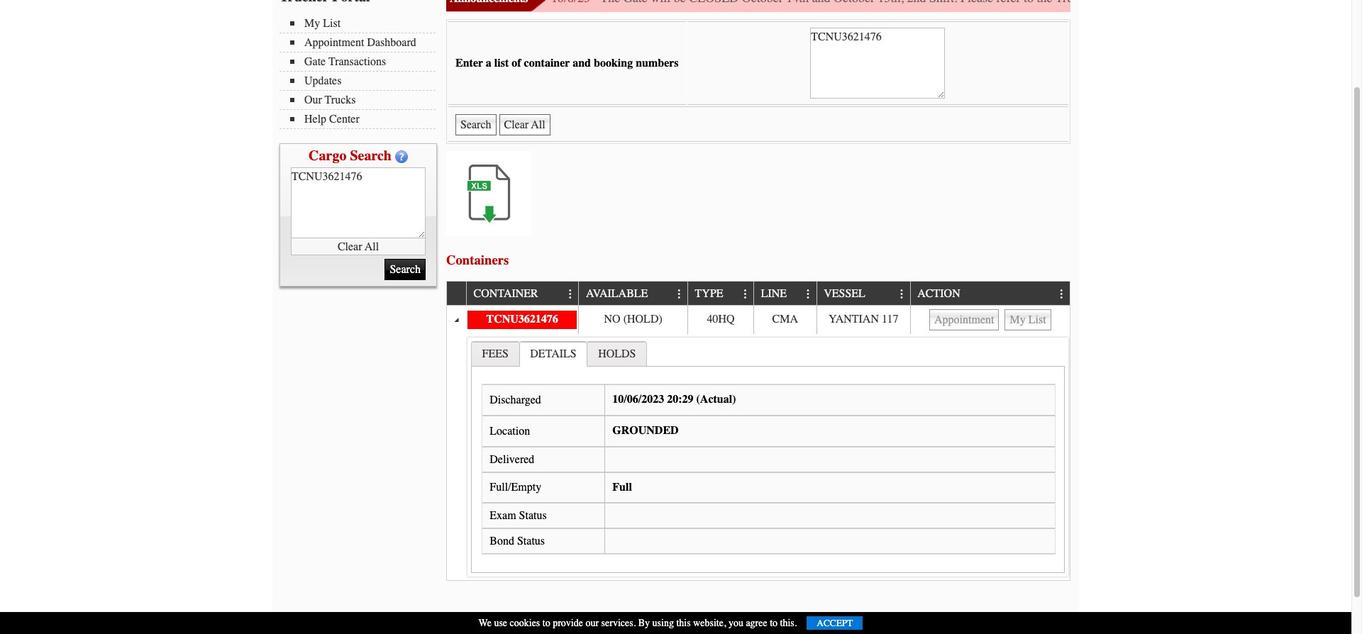 Task type: vqa. For each thing, say whether or not it's contained in the screenshot.
us
no



Task type: locate. For each thing, give the bounding box(es) containing it.
edit column settings image inside 'available' column header
[[674, 289, 685, 300]]

to left this.
[[770, 617, 778, 629]]

provide
[[553, 617, 583, 629]]

appointment
[[304, 36, 364, 49]]

row containing tcnu3621476
[[447, 306, 1070, 334]]

cargo search
[[309, 148, 392, 164]]

1 vertical spatial status
[[517, 535, 545, 548]]

details
[[530, 347, 577, 360]]

5 edit column settings image from the left
[[1056, 289, 1068, 300]]

yantian 117 cell
[[816, 306, 910, 334]]

row down line on the right of page
[[447, 306, 1070, 334]]

2 row from the top
[[447, 306, 1070, 334]]

booking
[[594, 57, 633, 70]]

clear
[[338, 240, 362, 253]]

vessel link
[[824, 282, 872, 305]]

delivered
[[490, 453, 534, 466]]

no (hold)
[[604, 313, 662, 326]]

services.
[[601, 617, 636, 629]]

no (hold) cell
[[578, 306, 687, 334]]

grounded
[[612, 424, 679, 437]]

row containing container
[[447, 282, 1070, 306]]

2 edit column settings image from the left
[[740, 289, 751, 300]]

cell
[[910, 306, 1070, 334]]

tab list
[[468, 338, 1068, 577]]

status
[[519, 509, 547, 522], [517, 535, 545, 548]]

gate
[[304, 55, 326, 68]]

row group
[[447, 306, 1070, 580]]

gate transactions link
[[290, 55, 436, 68]]

0 horizontal spatial to
[[543, 617, 550, 629]]

type
[[695, 288, 723, 300]]

tree grid
[[447, 282, 1070, 580]]

row
[[447, 282, 1070, 306], [447, 306, 1070, 334]]

a
[[486, 57, 492, 70]]

117
[[882, 313, 898, 326]]

updates link
[[290, 74, 436, 87]]

fees
[[482, 347, 509, 360]]

action column header
[[910, 282, 1070, 306]]

no
[[604, 313, 621, 326]]

status for exam status
[[519, 509, 547, 522]]

edit column settings image inside action column header
[[1056, 289, 1068, 300]]

edit column settings image inside type column header
[[740, 289, 751, 300]]

1 edit column settings image from the left
[[674, 289, 685, 300]]

center
[[329, 113, 360, 126]]

edit column settings image for vessel
[[896, 289, 908, 300]]

bond
[[490, 535, 514, 548]]

exam
[[490, 509, 516, 522]]

fees tab
[[471, 341, 520, 366]]

row up cma
[[447, 282, 1070, 306]]

edit column settings image
[[674, 289, 685, 300], [740, 289, 751, 300], [803, 289, 814, 300], [896, 289, 908, 300], [1056, 289, 1068, 300]]

edit column settings image for line
[[803, 289, 814, 300]]

our
[[586, 617, 599, 629]]

cma cell
[[753, 306, 816, 334]]

action
[[917, 288, 960, 300]]

to
[[543, 617, 550, 629], [770, 617, 778, 629]]

tcnu3621476
[[486, 313, 558, 326]]

line column header
[[753, 282, 816, 306]]

to left provide
[[543, 617, 550, 629]]

(hold)
[[623, 313, 662, 326]]

None button
[[499, 114, 550, 136], [929, 309, 999, 330], [1005, 309, 1051, 330], [499, 114, 550, 136], [929, 309, 999, 330], [1005, 309, 1051, 330]]

edit column settings image for available
[[674, 289, 685, 300]]

available link
[[586, 282, 655, 305]]

3 edit column settings image from the left
[[803, 289, 814, 300]]

line
[[761, 288, 787, 300]]

menu bar
[[280, 16, 443, 129]]

this.
[[780, 617, 797, 629]]

edit column settings image inside line column header
[[803, 289, 814, 300]]

0 vertical spatial status
[[519, 509, 547, 522]]

trucks
[[325, 94, 356, 106]]

exam status
[[490, 509, 547, 522]]

tree grid containing container
[[447, 282, 1070, 580]]

line link
[[761, 282, 794, 305]]

accept button
[[807, 616, 863, 630]]

type link
[[695, 282, 730, 305]]

clear all
[[338, 240, 379, 253]]

status for bond status
[[517, 535, 545, 548]]

action link
[[917, 282, 967, 305]]

you
[[728, 617, 743, 629]]

status up bond status
[[519, 509, 547, 522]]

holds tab
[[587, 341, 647, 366]]

4 edit column settings image from the left
[[896, 289, 908, 300]]

menu bar containing my list
[[280, 16, 443, 129]]

None submit
[[455, 114, 496, 136], [385, 259, 426, 280], [455, 114, 496, 136], [385, 259, 426, 280]]

appointment dashboard link
[[290, 36, 436, 49]]

1 horizontal spatial to
[[770, 617, 778, 629]]

status down exam status
[[517, 535, 545, 548]]

(actual)
[[696, 393, 736, 406]]

10/06/2023
[[612, 393, 664, 406]]

full/empty
[[490, 481, 541, 494]]

edit column settings image inside the vessel column header
[[896, 289, 908, 300]]

1 row from the top
[[447, 282, 1070, 306]]



Task type: describe. For each thing, give the bounding box(es) containing it.
accept
[[817, 618, 853, 629]]

20:29
[[667, 393, 693, 406]]

my list appointment dashboard gate transactions updates our trucks help center
[[304, 17, 416, 126]]

enter
[[455, 57, 483, 70]]

2 to from the left
[[770, 617, 778, 629]]

container link
[[474, 282, 545, 305]]

1 to from the left
[[543, 617, 550, 629]]

full
[[612, 481, 632, 493]]

list
[[323, 17, 341, 30]]

cargo
[[309, 148, 346, 164]]

available
[[586, 288, 648, 300]]

agree
[[746, 617, 767, 629]]

of
[[512, 57, 521, 70]]

tab list containing fees
[[468, 338, 1068, 577]]

help center link
[[290, 113, 436, 126]]

holds
[[598, 347, 636, 360]]

Enter container numbers and/ or booking numbers.  text field
[[291, 167, 426, 238]]

yantian 117
[[829, 313, 898, 326]]

location
[[490, 425, 530, 438]]

numbers
[[636, 57, 679, 70]]

cma
[[772, 313, 798, 326]]

dashboard
[[367, 36, 416, 49]]

use
[[494, 617, 507, 629]]

clear all button
[[291, 238, 426, 255]]

transactions
[[329, 55, 386, 68]]

40hq cell
[[687, 306, 753, 334]]

discharged
[[490, 394, 541, 407]]

edit column settings image for action
[[1056, 289, 1068, 300]]

using
[[652, 617, 674, 629]]

we use cookies to provide our services. by using this website, you agree to this.
[[479, 617, 797, 629]]

we
[[479, 617, 492, 629]]

website,
[[693, 617, 726, 629]]

my
[[304, 17, 320, 30]]

all
[[365, 240, 379, 253]]

by
[[638, 617, 650, 629]]

tcnu3621476 cell
[[466, 306, 578, 334]]

bond status
[[490, 535, 545, 548]]

10/06/2023 20:29 (actual)
[[612, 393, 736, 406]]

our
[[304, 94, 322, 106]]

enter a list of container and booking numbers
[[455, 57, 679, 70]]

container column header
[[466, 282, 578, 306]]

container
[[524, 57, 570, 70]]

cookies
[[510, 617, 540, 629]]

help
[[304, 113, 326, 126]]

this
[[676, 617, 691, 629]]

container
[[474, 288, 538, 300]]

Enter container numbers and/ or booking numbers. Press ESC to reset input box text field
[[810, 28, 945, 99]]

edit column settings image for type
[[740, 289, 751, 300]]

40hq
[[707, 313, 735, 326]]

containers
[[446, 252, 509, 268]]

vessel
[[824, 288, 865, 300]]

search
[[350, 148, 392, 164]]

details tab
[[519, 341, 588, 367]]

our trucks link
[[290, 94, 436, 106]]

my list link
[[290, 17, 436, 30]]

row group containing tcnu3621476
[[447, 306, 1070, 580]]

type column header
[[687, 282, 753, 306]]

edit column settings image
[[565, 289, 576, 300]]

available column header
[[578, 282, 687, 306]]

updates
[[304, 74, 342, 87]]

list
[[494, 57, 509, 70]]

and
[[573, 57, 591, 70]]

yantian
[[829, 313, 879, 326]]

vessel column header
[[816, 282, 910, 306]]



